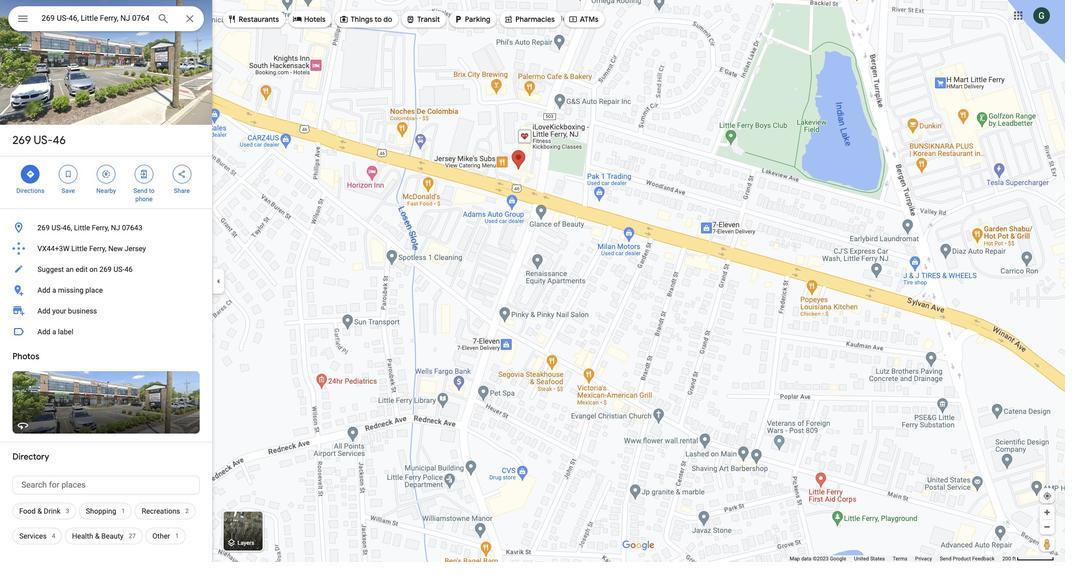 Task type: vqa. For each thing, say whether or not it's contained in the screenshot.
11 to the top
no



Task type: locate. For each thing, give the bounding box(es) containing it.
layers
[[238, 540, 254, 547]]

add down suggest
[[37, 286, 50, 295]]

footer inside google maps "element"
[[790, 556, 1003, 563]]

0 horizontal spatial 269
[[12, 133, 31, 148]]

data
[[802, 556, 812, 562]]

269 us-46 main content
[[0, 0, 212, 563]]

little right 46,
[[74, 224, 90, 232]]

1 vertical spatial ferry,
[[89, 245, 107, 253]]

send inside button
[[940, 556, 952, 562]]

1 vertical spatial 46
[[125, 265, 133, 274]]

us- up 
[[34, 133, 53, 148]]

1 vertical spatial 269
[[37, 224, 50, 232]]

a
[[52, 286, 56, 295], [52, 328, 56, 336]]


[[26, 169, 35, 180]]

& right the health
[[95, 532, 100, 541]]

& for drink
[[37, 507, 42, 516]]

0 vertical spatial us-
[[34, 133, 53, 148]]

0 horizontal spatial 1
[[122, 508, 125, 515]]

services 4
[[19, 532, 55, 541]]

a left missing
[[52, 286, 56, 295]]

& right food
[[37, 507, 42, 516]]

suggest an edit on 269 us-46
[[37, 265, 133, 274]]

food & drink 3
[[19, 507, 69, 516]]

1 a from the top
[[52, 286, 56, 295]]

add left your
[[37, 307, 50, 315]]

add for add your business
[[37, 307, 50, 315]]

1 vertical spatial 1
[[175, 533, 179, 540]]

shopping
[[86, 507, 116, 516]]

1 inside shopping 1
[[122, 508, 125, 515]]


[[406, 14, 415, 25]]

phone
[[135, 196, 153, 203]]

terms button
[[893, 556, 908, 563]]

&
[[37, 507, 42, 516], [95, 532, 100, 541]]

0 vertical spatial add
[[37, 286, 50, 295]]

2 vertical spatial 269
[[99, 265, 112, 274]]

footer containing map data ©2023 google
[[790, 556, 1003, 563]]

3 add from the top
[[37, 328, 50, 336]]

collapse side panel image
[[213, 276, 224, 287]]

nj
[[111, 224, 120, 232]]

to
[[375, 15, 382, 24], [149, 187, 155, 195]]

beauty
[[101, 532, 124, 541]]

a for label
[[52, 328, 56, 336]]

 restaurants
[[227, 14, 279, 25]]

1 inside the other 1
[[175, 533, 179, 540]]

send to phone
[[134, 187, 155, 203]]

little up edit
[[71, 245, 87, 253]]

us- for 46,
[[52, 224, 63, 232]]

0 vertical spatial to
[[375, 15, 382, 24]]

1 horizontal spatial 1
[[175, 533, 179, 540]]

photos
[[12, 352, 39, 362]]

to up phone on the top
[[149, 187, 155, 195]]

0 vertical spatial 269
[[12, 133, 31, 148]]

send inside send to phone
[[134, 187, 147, 195]]

vx44+3w little ferry, new jersey button
[[0, 238, 212, 259]]

269 us-46, little ferry, nj 07643 button
[[0, 218, 212, 238]]

269 right on
[[99, 265, 112, 274]]

200 ft
[[1003, 556, 1017, 562]]

 hotels
[[293, 14, 326, 25]]

shopping 1
[[86, 507, 125, 516]]

other
[[152, 532, 170, 541]]

1 vertical spatial &
[[95, 532, 100, 541]]

new
[[108, 245, 123, 253]]


[[227, 14, 237, 25]]

2 add from the top
[[37, 307, 50, 315]]

a left label
[[52, 328, 56, 336]]

ferry, left new
[[89, 245, 107, 253]]

0 vertical spatial a
[[52, 286, 56, 295]]

1 vertical spatial add
[[37, 307, 50, 315]]

add a missing place button
[[0, 280, 212, 301]]

add your business
[[37, 307, 97, 315]]

1 horizontal spatial &
[[95, 532, 100, 541]]

send for send to phone
[[134, 187, 147, 195]]

46
[[53, 133, 66, 148], [125, 265, 133, 274]]

show your location image
[[1043, 492, 1053, 501]]

add for add a label
[[37, 328, 50, 336]]

google account: greg robinson  
(robinsongreg175@gmail.com) image
[[1034, 7, 1051, 24]]

1
[[122, 508, 125, 515], [175, 533, 179, 540]]


[[101, 169, 111, 180]]

add a label button
[[0, 322, 212, 342]]

send
[[134, 187, 147, 195], [940, 556, 952, 562]]

0 vertical spatial ferry,
[[92, 224, 109, 232]]

send up phone on the top
[[134, 187, 147, 195]]


[[177, 169, 187, 180]]

parking
[[465, 15, 491, 24]]

2 vertical spatial us-
[[114, 265, 125, 274]]


[[139, 169, 149, 180]]

google maps element
[[0, 0, 1066, 563]]

1 vertical spatial send
[[940, 556, 952, 562]]

ft
[[1013, 556, 1017, 562]]

footer
[[790, 556, 1003, 563]]

0 horizontal spatial &
[[37, 507, 42, 516]]

us- inside '269 us-46, little ferry, nj 07643' button
[[52, 224, 63, 232]]

none text field inside "269 us-46" main content
[[12, 476, 200, 495]]

send left product
[[940, 556, 952, 562]]

us- down new
[[114, 265, 125, 274]]


[[504, 14, 514, 25]]

business
[[68, 307, 97, 315]]

0 vertical spatial send
[[134, 187, 147, 195]]

None field
[[42, 12, 149, 24]]

1 add from the top
[[37, 286, 50, 295]]

269 up vx44+3w
[[37, 224, 50, 232]]

0 horizontal spatial send
[[134, 187, 147, 195]]

send product feedback
[[940, 556, 995, 562]]

269 up 
[[12, 133, 31, 148]]

0 horizontal spatial 46
[[53, 133, 66, 148]]

None text field
[[12, 476, 200, 495]]

1 horizontal spatial send
[[940, 556, 952, 562]]

little
[[74, 224, 90, 232], [71, 245, 87, 253]]

1 horizontal spatial 269
[[37, 224, 50, 232]]

add your business link
[[0, 301, 212, 322]]

0 vertical spatial &
[[37, 507, 42, 516]]

1 vertical spatial little
[[71, 245, 87, 253]]

269
[[12, 133, 31, 148], [37, 224, 50, 232], [99, 265, 112, 274]]

us-
[[34, 133, 53, 148], [52, 224, 63, 232], [114, 265, 125, 274]]

health
[[72, 532, 93, 541]]

46 up  on the left top of the page
[[53, 133, 66, 148]]

46 down jersey
[[125, 265, 133, 274]]

united
[[855, 556, 870, 562]]

1 horizontal spatial 46
[[125, 265, 133, 274]]

1 vertical spatial us-
[[52, 224, 63, 232]]

1 vertical spatial a
[[52, 328, 56, 336]]

2 vertical spatial add
[[37, 328, 50, 336]]

 atms
[[569, 14, 599, 25]]

ferry, left nj at the top left of the page
[[92, 224, 109, 232]]

1 right shopping
[[122, 508, 125, 515]]

to left do
[[375, 15, 382, 24]]

2 a from the top
[[52, 328, 56, 336]]

1 right other
[[175, 533, 179, 540]]

add a missing place
[[37, 286, 103, 295]]

add left label
[[37, 328, 50, 336]]


[[454, 14, 463, 25]]

show street view coverage image
[[1040, 537, 1055, 552]]

map
[[790, 556, 800, 562]]

0 horizontal spatial to
[[149, 187, 155, 195]]

suggest
[[37, 265, 64, 274]]

07643
[[122, 224, 142, 232]]

send product feedback button
[[940, 556, 995, 563]]

0 vertical spatial 1
[[122, 508, 125, 515]]

add
[[37, 286, 50, 295], [37, 307, 50, 315], [37, 328, 50, 336]]

actions for 269 us-46 region
[[0, 157, 212, 209]]

drink
[[44, 507, 60, 516]]

1 horizontal spatial to
[[375, 15, 382, 24]]

services
[[19, 532, 47, 541]]

 transit
[[406, 14, 440, 25]]

us- up vx44+3w
[[52, 224, 63, 232]]

1 vertical spatial to
[[149, 187, 155, 195]]



Task type: describe. For each thing, give the bounding box(es) containing it.
privacy button
[[916, 556, 933, 563]]

add for add a missing place
[[37, 286, 50, 295]]

3
[[66, 508, 69, 515]]

to inside  things to do
[[375, 15, 382, 24]]

269 US-46, Little Ferry, NJ 07643 field
[[8, 6, 204, 31]]


[[293, 14, 302, 25]]

send for send product feedback
[[940, 556, 952, 562]]

1 for other
[[175, 533, 179, 540]]

label
[[58, 328, 73, 336]]

0 vertical spatial 46
[[53, 133, 66, 148]]

united states
[[855, 556, 886, 562]]


[[339, 14, 349, 25]]

 parking
[[454, 14, 491, 25]]

vx44+3w little ferry, new jersey
[[37, 245, 146, 253]]

health & beauty 27
[[72, 532, 136, 541]]

 search field
[[8, 6, 204, 33]]

27
[[129, 533, 136, 540]]

nearby
[[96, 187, 116, 195]]

suggest an edit on 269 us-46 button
[[0, 259, 212, 280]]

269 for 269 us-46, little ferry, nj 07643
[[37, 224, 50, 232]]

united states button
[[855, 556, 886, 563]]

directions
[[16, 187, 44, 195]]

recreations 2
[[142, 507, 189, 516]]

 button
[[8, 6, 37, 33]]

atms
[[580, 15, 599, 24]]


[[64, 169, 73, 180]]

©2023
[[813, 556, 829, 562]]

food
[[19, 507, 36, 516]]

200 ft button
[[1003, 556, 1055, 562]]

none field inside 269 us-46, little ferry, nj 07643 field
[[42, 12, 149, 24]]

1 for shopping
[[122, 508, 125, 515]]

terms
[[893, 556, 908, 562]]

missing
[[58, 286, 84, 295]]

& for beauty
[[95, 532, 100, 541]]

place
[[85, 286, 103, 295]]

recreations
[[142, 507, 180, 516]]

to inside send to phone
[[149, 187, 155, 195]]

your
[[52, 307, 66, 315]]

us- for 46
[[34, 133, 53, 148]]

restaurants
[[239, 15, 279, 24]]

vx44+3w
[[37, 245, 70, 253]]

2
[[185, 508, 189, 515]]

 pharmacies
[[504, 14, 555, 25]]

product
[[953, 556, 972, 562]]

46,
[[63, 224, 72, 232]]

269 for 269 us-46
[[12, 133, 31, 148]]

on
[[89, 265, 98, 274]]

jersey
[[125, 245, 146, 253]]

an
[[66, 265, 74, 274]]

4
[[52, 533, 55, 540]]

other 1
[[152, 532, 179, 541]]

46 inside "suggest an edit on 269 us-46" button
[[125, 265, 133, 274]]

hotels
[[304, 15, 326, 24]]

feedback
[[973, 556, 995, 562]]

do
[[384, 15, 393, 24]]

add a label
[[37, 328, 73, 336]]

zoom out image
[[1044, 524, 1052, 531]]

0 vertical spatial little
[[74, 224, 90, 232]]

things
[[351, 15, 373, 24]]


[[17, 11, 29, 26]]

2 horizontal spatial 269
[[99, 265, 112, 274]]

edit
[[76, 265, 88, 274]]

privacy
[[916, 556, 933, 562]]

share
[[174, 187, 190, 195]]

map data ©2023 google
[[790, 556, 847, 562]]

transit
[[418, 15, 440, 24]]

zoom in image
[[1044, 509, 1052, 517]]


[[569, 14, 578, 25]]

200
[[1003, 556, 1012, 562]]

save
[[62, 187, 75, 195]]

us- inside "suggest an edit on 269 us-46" button
[[114, 265, 125, 274]]

 things to do
[[339, 14, 393, 25]]

pharmacies
[[516, 15, 555, 24]]

states
[[871, 556, 886, 562]]

directory
[[12, 452, 49, 463]]

google
[[830, 556, 847, 562]]

a for missing
[[52, 286, 56, 295]]

269 us-46
[[12, 133, 66, 148]]

269 us-46, little ferry, nj 07643
[[37, 224, 142, 232]]



